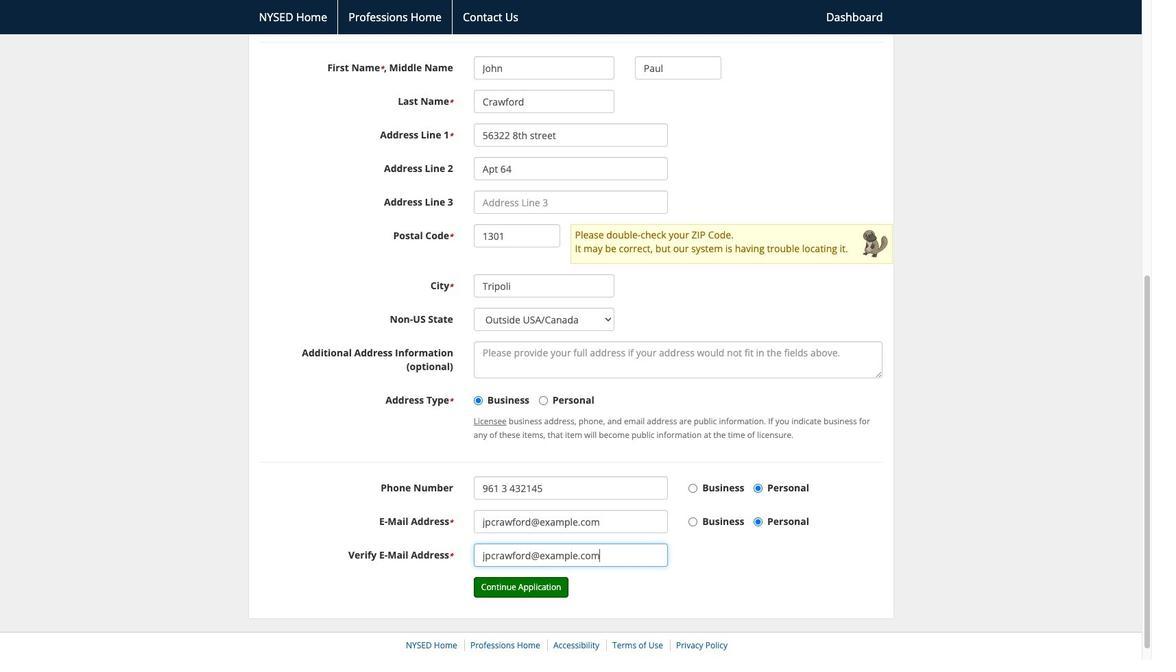 Task type: describe. For each thing, give the bounding box(es) containing it.
Please re-enter your e-mail address. text field
[[474, 544, 668, 567]]

Postal Code text field
[[474, 224, 561, 248]]

Last Name text field
[[474, 90, 615, 113]]



Task type: locate. For each thing, give the bounding box(es) containing it.
a picture of a platypus who is sad for failing to lookup your zip / postal code. image
[[862, 229, 889, 260]]

Email text field
[[474, 511, 668, 534]]

None radio
[[539, 397, 548, 406], [689, 518, 698, 527], [539, 397, 548, 406], [689, 518, 698, 527]]

Address Line 1 text field
[[474, 124, 668, 147]]

Address Line 2 text field
[[474, 157, 668, 181]]

None radio
[[474, 397, 483, 406], [689, 484, 698, 493], [754, 484, 763, 493], [754, 518, 763, 527], [474, 397, 483, 406], [689, 484, 698, 493], [754, 484, 763, 493], [754, 518, 763, 527]]

Enter phone number (optional) text field
[[474, 477, 668, 500]]

First Name text field
[[474, 56, 615, 80]]

Middle Name text field
[[635, 56, 722, 80]]

None submit
[[474, 578, 569, 598]]

City text field
[[474, 275, 615, 298]]

Please provide your full address if your address would not fit in the fields above. text field
[[474, 342, 883, 379]]

Address Line 3 text field
[[474, 191, 668, 214]]



